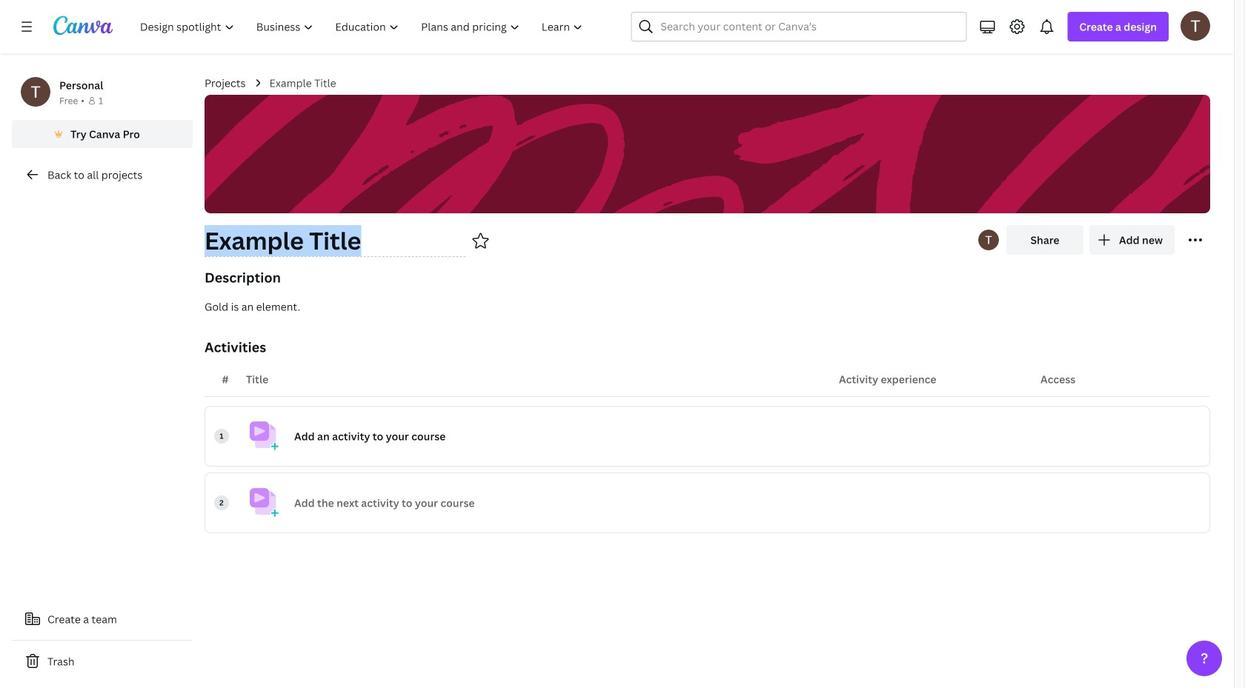 Task type: vqa. For each thing, say whether or not it's contained in the screenshot.
'TERRY TURTLE' icon on the top
yes



Task type: describe. For each thing, give the bounding box(es) containing it.
1 row from the top
[[205, 406, 1210, 467]]

2 row from the top
[[205, 473, 1210, 534]]

terry turtle image
[[1181, 11, 1210, 41]]



Task type: locate. For each thing, give the bounding box(es) containing it.
1 vertical spatial row
[[205, 473, 1210, 534]]

row
[[205, 406, 1210, 467], [205, 473, 1210, 534]]

top level navigation element
[[130, 12, 595, 42]]

None search field
[[631, 12, 967, 42]]

0 vertical spatial row
[[205, 406, 1210, 467]]

None field
[[205, 225, 466, 257]]

Search search field
[[661, 13, 937, 41]]



